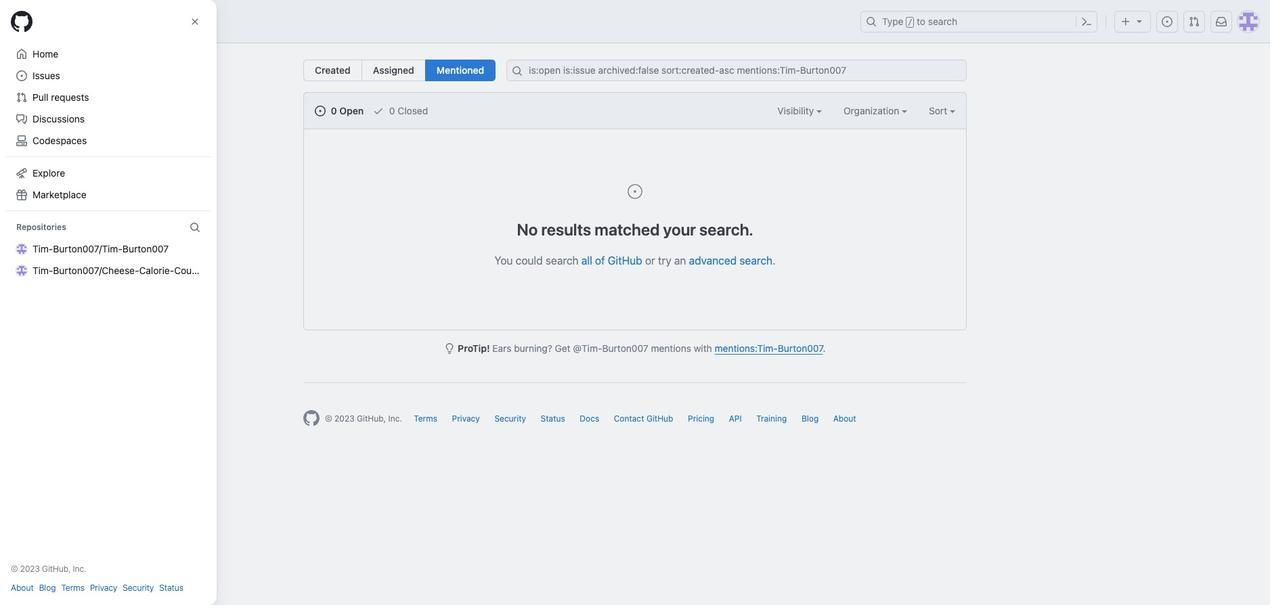 Task type: describe. For each thing, give the bounding box(es) containing it.
issue opened image inside 0 open link
[[315, 106, 326, 116]]

0 horizontal spatial terms link
[[61, 582, 85, 594]]

search.
[[699, 220, 753, 239]]

discussions link
[[11, 108, 206, 130]]

no
[[517, 220, 538, 239]]

created link
[[303, 60, 362, 81]]

1 horizontal spatial privacy
[[452, 414, 480, 424]]

0 for closed
[[389, 105, 395, 116]]

burton007/tim-
[[53, 243, 123, 255]]

0 open
[[328, 105, 364, 116]]

0 vertical spatial © 2023 github, inc.
[[325, 414, 402, 424]]

codespaces
[[33, 135, 87, 146]]

explore
[[33, 167, 65, 179]]

codespaces link
[[11, 130, 206, 152]]

issues
[[33, 70, 60, 81]]

contact github link
[[614, 414, 673, 424]]

ears
[[493, 343, 512, 354]]

burton007/cheese-
[[53, 265, 139, 276]]

docs link
[[580, 414, 599, 424]]

to
[[917, 16, 926, 27]]

1 horizontal spatial terms
[[414, 414, 437, 424]]

requests
[[51, 91, 89, 103]]

discussions
[[33, 113, 85, 125]]

organization button
[[844, 104, 907, 118]]

0 horizontal spatial security link
[[123, 582, 154, 594]]

close image
[[190, 16, 200, 27]]

issues element
[[303, 60, 496, 81]]

0 horizontal spatial .
[[773, 255, 776, 267]]

no results matched your search.
[[517, 220, 753, 239]]

Issues search field
[[507, 60, 967, 81]]

type
[[882, 16, 904, 27]]

0 horizontal spatial blog link
[[39, 582, 56, 594]]

1 vertical spatial blog
[[39, 583, 56, 593]]

1 vertical spatial about link
[[11, 582, 34, 594]]

training
[[756, 414, 787, 424]]

0 for open
[[331, 105, 337, 116]]

you
[[495, 255, 513, 267]]

organization
[[844, 105, 902, 116]]

advanced
[[689, 255, 737, 267]]

0 closed
[[387, 105, 428, 116]]

closed
[[398, 105, 428, 116]]

triangle down image
[[1134, 16, 1145, 26]]

tim- for burton007/cheese-
[[33, 265, 53, 276]]

mentions:tim-
[[715, 343, 778, 354]]

0 vertical spatial status
[[541, 414, 565, 424]]

all
[[581, 255, 592, 267]]

sort button
[[929, 104, 955, 118]]

sort
[[929, 105, 947, 116]]

light bulb image
[[444, 343, 455, 354]]

assigned
[[373, 64, 414, 76]]

assigned link
[[361, 60, 426, 81]]

/
[[908, 18, 913, 27]]

tim-burton007/cheese-calorie-counter link
[[11, 260, 209, 282]]

marketplace
[[33, 189, 86, 200]]

check image
[[373, 106, 384, 116]]

with
[[694, 343, 712, 354]]

burning?
[[514, 343, 552, 354]]

home link
[[11, 43, 206, 65]]

2 vertical spatial issue opened image
[[627, 183, 643, 200]]

0 horizontal spatial status
[[159, 583, 183, 593]]

dialog containing home
[[0, 0, 217, 605]]

counter
[[174, 265, 209, 276]]

an
[[674, 255, 686, 267]]

advanced search link
[[689, 255, 773, 267]]

1 vertical spatial privacy
[[90, 583, 117, 593]]

about blog terms privacy security status
[[11, 583, 183, 593]]

docs
[[580, 414, 599, 424]]

type / to search
[[882, 16, 958, 27]]

repositories
[[16, 222, 66, 232]]

tim- for burton007/tim-
[[33, 243, 53, 255]]

open
[[339, 105, 364, 116]]

0 vertical spatial github
[[608, 255, 642, 267]]

home
[[33, 48, 58, 60]]

results
[[541, 220, 591, 239]]

training link
[[756, 414, 787, 424]]



Task type: locate. For each thing, give the bounding box(es) containing it.
1 vertical spatial 2023
[[20, 564, 40, 574]]

©
[[325, 414, 332, 424], [11, 564, 18, 574]]

burton007 inside repositories list
[[122, 243, 169, 255]]

protip!
[[458, 343, 490, 354]]

0 vertical spatial security
[[495, 414, 526, 424]]

protip! ears burning? get @tim-burton007 mentions with mentions:tim-burton007 .
[[458, 343, 826, 354]]

0 horizontal spatial github,
[[42, 564, 71, 574]]

0 horizontal spatial privacy
[[90, 583, 117, 593]]

1 vertical spatial inc.
[[73, 564, 86, 574]]

0 vertical spatial inc.
[[388, 414, 402, 424]]

0 vertical spatial privacy link
[[452, 414, 480, 424]]

0 horizontal spatial 2023
[[20, 564, 40, 574]]

0 horizontal spatial terms
[[61, 583, 85, 593]]

1 vertical spatial terms
[[61, 583, 85, 593]]

© 2023 github, inc. inside dialog
[[11, 564, 86, 574]]

search down search.
[[740, 255, 773, 267]]

1 horizontal spatial terms link
[[414, 414, 437, 424]]

created
[[315, 64, 351, 76]]

mentions
[[651, 343, 691, 354]]

tim- inside tim-burton007/tim-burton007 link
[[33, 243, 53, 255]]

1 vertical spatial status
[[159, 583, 183, 593]]

repositories list
[[11, 238, 209, 282]]

1 vertical spatial tim-
[[33, 265, 53, 276]]

Search all issues text field
[[507, 60, 967, 81]]

marketplace link
[[11, 184, 206, 206]]

0 right check image
[[389, 105, 395, 116]]

privacy
[[452, 414, 480, 424], [90, 583, 117, 593]]

1 horizontal spatial about
[[833, 414, 856, 424]]

visibility button
[[777, 104, 822, 118]]

0 horizontal spatial security
[[123, 583, 154, 593]]

blog link
[[802, 414, 819, 424], [39, 582, 56, 594]]

1 horizontal spatial github,
[[357, 414, 386, 424]]

tim- inside tim-burton007/cheese-calorie-counter link
[[33, 265, 53, 276]]

1 vertical spatial issue opened image
[[315, 106, 326, 116]]

0 vertical spatial tim-
[[33, 243, 53, 255]]

terms
[[414, 414, 437, 424], [61, 583, 85, 593]]

0 inside 0 open link
[[331, 105, 337, 116]]

0 inside 0 closed link
[[389, 105, 395, 116]]

1 horizontal spatial security link
[[495, 414, 526, 424]]

1 vertical spatial privacy link
[[90, 582, 117, 594]]

github,
[[357, 414, 386, 424], [42, 564, 71, 574]]

@tim-
[[573, 343, 602, 354]]

0 horizontal spatial privacy link
[[90, 582, 117, 594]]

1 vertical spatial security link
[[123, 582, 154, 594]]

1 vertical spatial terms link
[[61, 582, 85, 594]]

© inside dialog
[[11, 564, 18, 574]]

1 horizontal spatial .
[[823, 343, 826, 354]]

0 horizontal spatial issue opened image
[[315, 106, 326, 116]]

2 tim- from the top
[[33, 265, 53, 276]]

pull requests link
[[11, 87, 206, 108]]

0 vertical spatial status link
[[541, 414, 565, 424]]

visibility
[[777, 105, 817, 116]]

all of github link
[[581, 255, 642, 267]]

1 horizontal spatial ©
[[325, 414, 332, 424]]

0 horizontal spatial status link
[[159, 582, 183, 594]]

github right contact
[[647, 414, 673, 424]]

or
[[645, 255, 655, 267]]

1 horizontal spatial privacy link
[[452, 414, 480, 424]]

1 vertical spatial status link
[[159, 582, 183, 594]]

pull requests
[[33, 91, 89, 103]]

0 left the open
[[331, 105, 337, 116]]

0 horizontal spatial search
[[546, 255, 579, 267]]

0 vertical spatial terms
[[414, 414, 437, 424]]

github, up about blog terms privacy security status
[[42, 564, 71, 574]]

1 horizontal spatial burton007
[[602, 343, 648, 354]]

© 2023 github, inc. right homepage image
[[325, 414, 402, 424]]

2 horizontal spatial issue opened image
[[1162, 16, 1173, 27]]

0 vertical spatial 2023
[[335, 414, 355, 424]]

0 horizontal spatial about
[[11, 583, 34, 593]]

of
[[595, 255, 605, 267]]

0 vertical spatial security link
[[495, 414, 526, 424]]

issue opened image
[[1162, 16, 1173, 27], [315, 106, 326, 116], [627, 183, 643, 200]]

1 horizontal spatial 0
[[389, 105, 395, 116]]

1 vertical spatial © 2023 github, inc.
[[11, 564, 86, 574]]

issue opened image left 0 open
[[315, 106, 326, 116]]

git pull request image
[[1189, 16, 1200, 27]]

issues link
[[11, 65, 206, 87]]

github, right homepage image
[[357, 414, 386, 424]]

pricing link
[[688, 414, 714, 424]]

dialog
[[0, 0, 217, 605]]

security
[[495, 414, 526, 424], [123, 583, 154, 593]]

1 horizontal spatial © 2023 github, inc.
[[325, 414, 402, 424]]

1 vertical spatial github,
[[42, 564, 71, 574]]

1 horizontal spatial github
[[647, 414, 673, 424]]

1 horizontal spatial blog
[[802, 414, 819, 424]]

github
[[608, 255, 642, 267], [647, 414, 673, 424]]

tim-burton007/cheese-calorie-counter
[[33, 265, 209, 276]]

terms inside dialog
[[61, 583, 85, 593]]

0 open link
[[315, 104, 364, 118]]

about for about blog terms privacy security status
[[11, 583, 34, 593]]

1 vertical spatial security
[[123, 583, 154, 593]]

explore link
[[11, 163, 206, 184]]

tim-
[[33, 243, 53, 255], [33, 265, 53, 276]]

burton007
[[122, 243, 169, 255], [602, 343, 648, 354], [778, 343, 823, 354]]

get
[[555, 343, 571, 354]]

security link
[[495, 414, 526, 424], [123, 582, 154, 594]]

1 tim- from the top
[[33, 243, 53, 255]]

api
[[729, 414, 742, 424]]

0 horizontal spatial about link
[[11, 582, 34, 594]]

terms link
[[414, 414, 437, 424], [61, 582, 85, 594]]

could
[[516, 255, 543, 267]]

notifications image
[[1216, 16, 1227, 27]]

pull
[[33, 91, 48, 103]]

contact github
[[614, 414, 673, 424]]

privacy link
[[452, 414, 480, 424], [90, 582, 117, 594]]

search image
[[512, 66, 523, 77]]

status link
[[541, 414, 565, 424], [159, 582, 183, 594]]

open global navigation menu image
[[16, 16, 27, 27]]

about link
[[833, 414, 856, 424], [11, 582, 34, 594]]

1 vertical spatial blog link
[[39, 582, 56, 594]]

matched
[[595, 220, 660, 239]]

2023
[[335, 414, 355, 424], [20, 564, 40, 574]]

github right of
[[608, 255, 642, 267]]

1 horizontal spatial security
[[495, 414, 526, 424]]

1 horizontal spatial blog link
[[802, 414, 819, 424]]

0 horizontal spatial © 2023 github, inc.
[[11, 564, 86, 574]]

mentions:tim-burton007 link
[[715, 343, 823, 354]]

0 vertical spatial .
[[773, 255, 776, 267]]

search
[[928, 16, 958, 27], [546, 255, 579, 267], [740, 255, 773, 267]]

0 horizontal spatial blog
[[39, 583, 56, 593]]

blog
[[802, 414, 819, 424], [39, 583, 56, 593]]

0 vertical spatial blog
[[802, 414, 819, 424]]

2 horizontal spatial burton007
[[778, 343, 823, 354]]

your
[[663, 220, 696, 239]]

© 2023 github, inc. up about blog terms privacy security status
[[11, 564, 86, 574]]

0 horizontal spatial burton007
[[122, 243, 169, 255]]

1 vertical spatial github
[[647, 414, 673, 424]]

0 horizontal spatial github
[[608, 255, 642, 267]]

tim-burton007/tim-burton007
[[33, 243, 169, 255]]

pricing
[[688, 414, 714, 424]]

issue opened image left git pull request "icon"
[[1162, 16, 1173, 27]]

2 horizontal spatial search
[[928, 16, 958, 27]]

inc.
[[388, 414, 402, 424], [73, 564, 86, 574]]

2 0 from the left
[[389, 105, 395, 116]]

0 vertical spatial ©
[[325, 414, 332, 424]]

search left all
[[546, 255, 579, 267]]

about for about
[[833, 414, 856, 424]]

1 horizontal spatial issue opened image
[[627, 183, 643, 200]]

0 vertical spatial terms link
[[414, 414, 437, 424]]

0 vertical spatial blog link
[[802, 414, 819, 424]]

1 horizontal spatial inc.
[[388, 414, 402, 424]]

command palette image
[[1081, 16, 1092, 27]]

1 vertical spatial about
[[11, 583, 34, 593]]

0
[[331, 105, 337, 116], [389, 105, 395, 116]]

0 vertical spatial issue opened image
[[1162, 16, 1173, 27]]

© 2023 github, inc.
[[325, 414, 402, 424], [11, 564, 86, 574]]

issue opened image up no results matched your search.
[[627, 183, 643, 200]]

0 closed link
[[373, 104, 428, 118]]

1 vertical spatial .
[[823, 343, 826, 354]]

1 0 from the left
[[331, 105, 337, 116]]

list
[[70, 11, 852, 32]]

0 vertical spatial about link
[[833, 414, 856, 424]]

1 horizontal spatial 2023
[[335, 414, 355, 424]]

status
[[541, 414, 565, 424], [159, 583, 183, 593]]

1 horizontal spatial search
[[740, 255, 773, 267]]

search right to in the top of the page
[[928, 16, 958, 27]]

0 vertical spatial privacy
[[452, 414, 480, 424]]

0 vertical spatial github,
[[357, 414, 386, 424]]

try
[[658, 255, 671, 267]]

0 vertical spatial about
[[833, 414, 856, 424]]

plus image
[[1121, 16, 1131, 27]]

0 horizontal spatial 0
[[331, 105, 337, 116]]

you could search all of github or try an advanced search .
[[495, 255, 776, 267]]

1 vertical spatial ©
[[11, 564, 18, 574]]

1 horizontal spatial status link
[[541, 414, 565, 424]]

1 horizontal spatial status
[[541, 414, 565, 424]]

calorie-
[[139, 265, 174, 276]]

api link
[[729, 414, 742, 424]]

tim-burton007/tim-burton007 link
[[11, 238, 206, 260]]

0 horizontal spatial inc.
[[73, 564, 86, 574]]

about
[[833, 414, 856, 424], [11, 583, 34, 593]]

homepage image
[[303, 410, 320, 427]]

contact
[[614, 414, 644, 424]]

1 horizontal spatial about link
[[833, 414, 856, 424]]

0 horizontal spatial ©
[[11, 564, 18, 574]]



Task type: vqa. For each thing, say whether or not it's contained in the screenshot.
the topmost the About
yes



